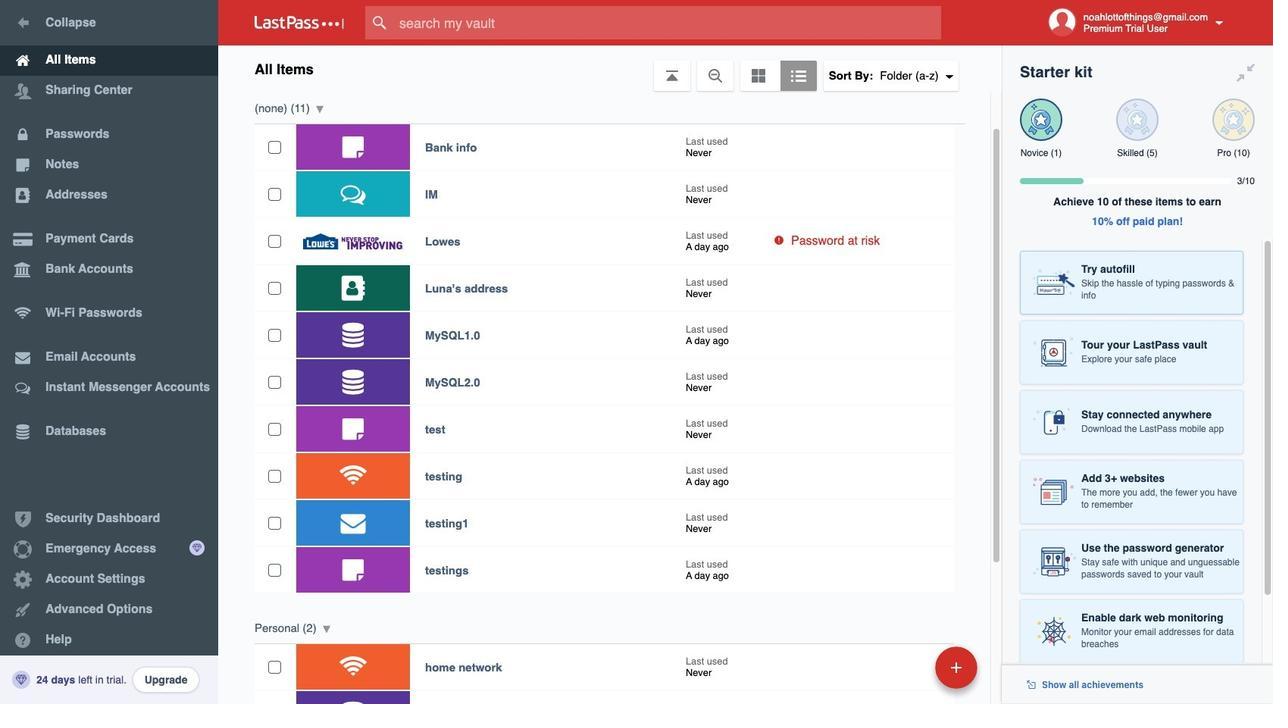 Task type: locate. For each thing, give the bounding box(es) containing it.
lastpass image
[[255, 16, 344, 30]]

search my vault text field
[[365, 6, 971, 39]]



Task type: describe. For each thing, give the bounding box(es) containing it.
vault options navigation
[[218, 45, 1002, 91]]

new item navigation
[[831, 642, 987, 704]]

main navigation navigation
[[0, 0, 218, 704]]

new item element
[[831, 646, 983, 689]]

Search search field
[[365, 6, 971, 39]]



Task type: vqa. For each thing, say whether or not it's contained in the screenshot.
'Vault options' NAVIGATION
yes



